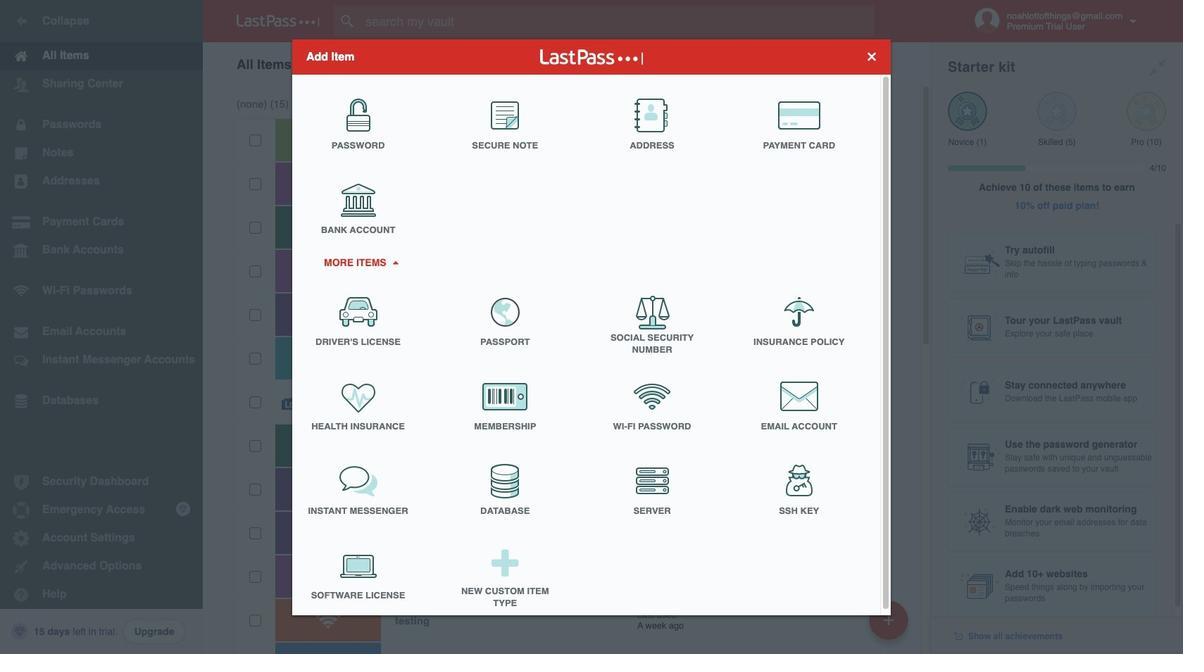 Task type: locate. For each thing, give the bounding box(es) containing it.
new item navigation
[[864, 597, 917, 654]]

dialog
[[292, 39, 891, 619]]

caret right image
[[390, 261, 400, 264]]



Task type: vqa. For each thing, say whether or not it's contained in the screenshot.
New item element
no



Task type: describe. For each thing, give the bounding box(es) containing it.
lastpass image
[[237, 15, 320, 27]]

new item image
[[884, 615, 894, 625]]

Search search field
[[334, 6, 897, 37]]

search my vault text field
[[334, 6, 897, 37]]

main navigation navigation
[[0, 0, 203, 654]]

vault options navigation
[[203, 42, 931, 85]]



